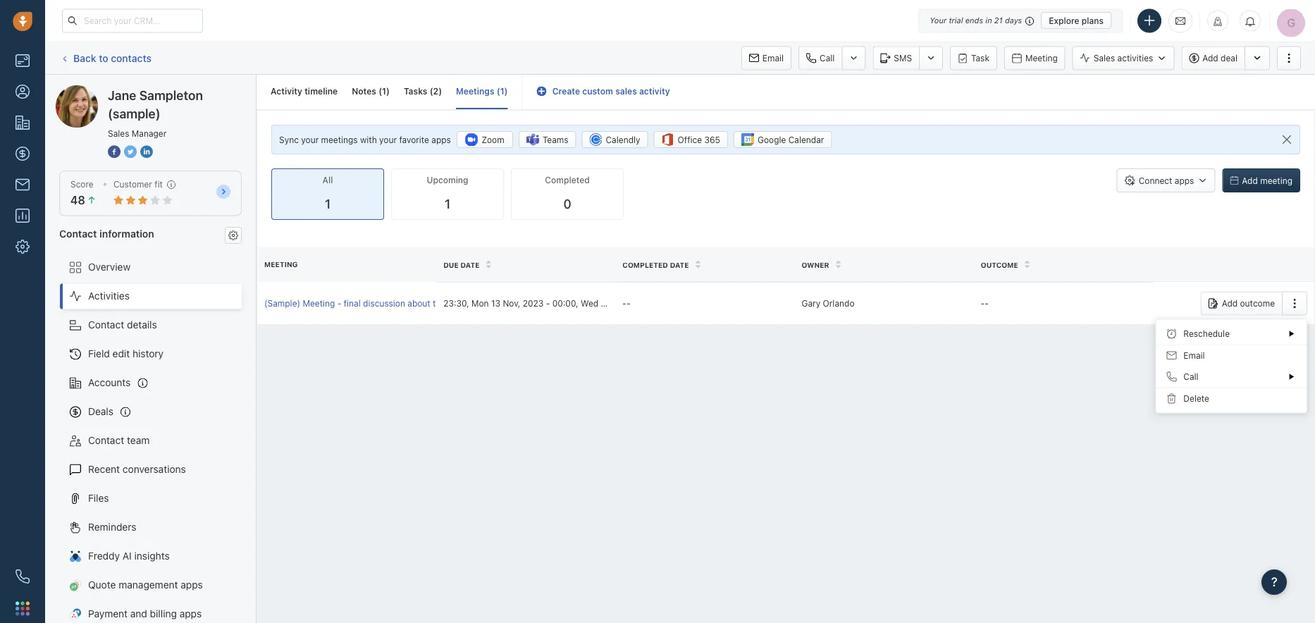 Task type: describe. For each thing, give the bounding box(es) containing it.
contact team
[[88, 435, 150, 446]]

wed
[[581, 298, 599, 308]]

sampleton inside jane sampleton (sample)
[[139, 87, 203, 103]]

timeline
[[305, 86, 338, 96]]

due date
[[444, 261, 480, 269]]

activity
[[639, 86, 670, 96]]

00:00,
[[552, 298, 578, 308]]

1 horizontal spatial jane
[[108, 87, 136, 103]]

2 your from the left
[[379, 135, 397, 145]]

payment
[[88, 608, 128, 620]]

sales for sales activities
[[1094, 53, 1115, 63]]

48 button
[[70, 194, 96, 207]]

(sample) meeting - final discussion about the deal link
[[264, 297, 465, 309]]

1 your from the left
[[301, 135, 319, 145]]

0 horizontal spatial deal
[[448, 298, 465, 308]]

in
[[986, 16, 992, 25]]

notes
[[352, 86, 376, 96]]

explore
[[1049, 16, 1080, 25]]

add outcome
[[1222, 298, 1275, 308]]

contact for contact details
[[88, 319, 124, 331]]

accounts
[[88, 377, 131, 388]]

favorite
[[399, 135, 429, 145]]

completed for completed
[[545, 175, 590, 185]]

1 nov, from the left
[[503, 298, 520, 308]]

apps right management
[[181, 579, 203, 591]]

1 vertical spatial call button
[[1156, 366, 1307, 387]]

create
[[552, 86, 580, 96]]

13
[[491, 298, 501, 308]]

about
[[408, 298, 431, 308]]

payment and billing apps
[[88, 608, 202, 620]]

apps right 'favorite'
[[432, 135, 451, 145]]

orlando
[[823, 298, 855, 308]]

activity
[[271, 86, 302, 96]]

upcoming
[[427, 175, 468, 185]]

back to contacts link
[[59, 47, 152, 69]]

google calendar
[[758, 135, 824, 145]]

meeting inside (sample) meeting - final discussion about the deal link
[[303, 298, 335, 308]]

explore plans link
[[1041, 12, 1112, 29]]

( for meetings
[[497, 86, 500, 96]]

discussion
[[363, 298, 405, 308]]

zoom
[[482, 135, 504, 145]]

contact for contact team
[[88, 435, 124, 446]]

1 2023 from the left
[[523, 298, 544, 308]]

final
[[344, 298, 361, 308]]

calendly
[[606, 135, 640, 145]]

meetings
[[321, 135, 358, 145]]

team
[[127, 435, 150, 446]]

sms button
[[873, 46, 919, 70]]

1 - from the left
[[337, 298, 341, 308]]

customer
[[113, 179, 152, 189]]

call link
[[799, 46, 842, 70]]

phone element
[[8, 563, 37, 591]]

with
[[360, 135, 377, 145]]

sales
[[616, 86, 637, 96]]

freddy
[[88, 550, 120, 562]]

email button
[[741, 46, 792, 70]]

mng settings image
[[228, 230, 238, 240]]

gary orlando
[[802, 298, 855, 308]]

overview
[[88, 261, 131, 273]]

custom
[[582, 86, 613, 96]]

5 - from the left
[[981, 298, 985, 308]]

sales manager
[[108, 128, 167, 138]]

plans
[[1082, 16, 1104, 25]]

activities
[[1118, 53, 1153, 63]]

outcome
[[981, 261, 1018, 269]]

( for notes
[[379, 86, 382, 96]]

1 horizontal spatial email
[[1184, 351, 1205, 360]]

2 -- from the left
[[981, 298, 989, 308]]

0 vertical spatial (sample)
[[160, 85, 200, 97]]

tasks ( 2 )
[[404, 86, 442, 96]]

activities
[[88, 290, 130, 302]]

and
[[130, 608, 147, 620]]

reminders
[[88, 521, 136, 533]]

calendar
[[789, 135, 824, 145]]

twitter circled image
[[124, 144, 137, 159]]

management
[[119, 579, 178, 591]]

back
[[73, 52, 96, 64]]

trial
[[949, 16, 963, 25]]

15
[[601, 298, 610, 308]]

23:30, mon 13 nov, 2023 - 00:00, wed 15 nov, 2023
[[444, 298, 653, 308]]

date for due date
[[461, 261, 480, 269]]

deals
[[88, 406, 114, 417]]

3 - from the left
[[623, 298, 627, 308]]

1 down all
[[325, 196, 331, 212]]

sales for sales manager
[[108, 128, 129, 138]]

teams
[[543, 135, 569, 145]]

email image
[[1176, 15, 1186, 27]]

completed date
[[623, 261, 689, 269]]

meeting button
[[1004, 46, 1066, 70]]

office 365 button
[[654, 131, 728, 148]]

ends
[[966, 16, 983, 25]]

2
[[433, 86, 439, 96]]

connect
[[1139, 176, 1173, 185]]

billing
[[150, 608, 177, 620]]

email inside button
[[763, 53, 784, 63]]

recent conversations
[[88, 464, 186, 475]]

task button
[[950, 46, 997, 70]]

(sample) meeting - final discussion about the deal
[[264, 298, 465, 308]]

your
[[930, 16, 947, 25]]

office
[[678, 135, 702, 145]]

google calendar button
[[734, 131, 832, 148]]

ai
[[123, 550, 132, 562]]

activity timeline
[[271, 86, 338, 96]]

2 nov, from the left
[[613, 298, 630, 308]]

insights
[[134, 550, 170, 562]]

manager
[[132, 128, 167, 138]]

apps right billing
[[180, 608, 202, 620]]

linkedin circled image
[[140, 144, 153, 159]]

23:30,
[[444, 298, 469, 308]]

sampleton down the 'contacts'
[[108, 85, 157, 97]]

facebook circled image
[[108, 144, 121, 159]]

tasks
[[404, 86, 428, 96]]

gary
[[802, 298, 821, 308]]



Task type: locate. For each thing, give the bounding box(es) containing it.
add for add deal
[[1203, 53, 1219, 63]]

( for tasks
[[430, 86, 433, 96]]

) for meetings ( 1 )
[[504, 86, 508, 96]]

2 2023 from the left
[[633, 298, 653, 308]]

add for add meeting
[[1242, 176, 1258, 185]]

jane down the 'contacts'
[[108, 87, 136, 103]]

0 vertical spatial meeting
[[1026, 53, 1058, 63]]

) right the notes
[[386, 86, 390, 96]]

2 vertical spatial contact
[[88, 435, 124, 446]]

call right "email" button
[[820, 53, 835, 63]]

meeting
[[1026, 53, 1058, 63], [264, 260, 298, 268], [303, 298, 335, 308]]

2023 right 15
[[633, 298, 653, 308]]

the
[[433, 298, 446, 308]]

-- down outcome
[[981, 298, 989, 308]]

freddy ai insights
[[88, 550, 170, 562]]

your
[[301, 135, 319, 145], [379, 135, 397, 145]]

call button
[[799, 46, 842, 70], [1156, 366, 1307, 387]]

2 ( from the left
[[430, 86, 433, 96]]

2 date from the left
[[670, 261, 689, 269]]

calendly button
[[582, 131, 648, 148]]

sales up the facebook circled icon
[[108, 128, 129, 138]]

conversations
[[123, 464, 186, 475]]

2 ) from the left
[[439, 86, 442, 96]]

date
[[461, 261, 480, 269], [670, 261, 689, 269]]

meetings
[[456, 86, 495, 96]]

0 horizontal spatial sales
[[108, 128, 129, 138]]

0 vertical spatial deal
[[1221, 53, 1238, 63]]

2 horizontal spatial (
[[497, 86, 500, 96]]

1 horizontal spatial completed
[[623, 261, 668, 269]]

apps right connect
[[1175, 176, 1194, 185]]

reschedule button
[[1156, 323, 1307, 344]]

0 horizontal spatial (
[[379, 86, 382, 96]]

) right meetings
[[504, 86, 508, 96]]

add deal
[[1203, 53, 1238, 63]]

call up delete
[[1184, 372, 1199, 382]]

jane sampleton (sample)
[[84, 85, 200, 97], [108, 87, 203, 121]]

4 - from the left
[[627, 298, 631, 308]]

1 vertical spatial sales
[[108, 128, 129, 138]]

(sample) up sales manager
[[108, 106, 160, 121]]

-- right 15
[[623, 298, 631, 308]]

1 down the upcoming
[[445, 196, 451, 212]]

jane sampleton (sample) down the 'contacts'
[[84, 85, 200, 97]]

sync your meetings with your favorite apps
[[279, 135, 451, 145]]

0 horizontal spatial call button
[[799, 46, 842, 70]]

2023
[[523, 298, 544, 308], [633, 298, 653, 308]]

to
[[99, 52, 108, 64]]

contact down activities
[[88, 319, 124, 331]]

48
[[70, 194, 85, 207]]

6 - from the left
[[985, 298, 989, 308]]

(sample) inside jane sampleton (sample)
[[108, 106, 160, 121]]

task
[[971, 53, 990, 63]]

contacts
[[111, 52, 152, 64]]

reschedule
[[1184, 329, 1230, 339]]

contact down 48
[[59, 228, 97, 239]]

information
[[99, 228, 154, 239]]

1 horizontal spatial sales
[[1094, 53, 1115, 63]]

nov, right '13' on the left top of page
[[503, 298, 520, 308]]

delete
[[1184, 394, 1210, 403]]

completed
[[545, 175, 590, 185], [623, 261, 668, 269]]

completed for completed date
[[623, 261, 668, 269]]

) for notes ( 1 )
[[386, 86, 390, 96]]

files
[[88, 492, 109, 504]]

1 vertical spatial (sample)
[[108, 106, 160, 121]]

email down reschedule
[[1184, 351, 1205, 360]]

1 horizontal spatial your
[[379, 135, 397, 145]]

sales left activities
[[1094, 53, 1115, 63]]

office 365
[[678, 135, 720, 145]]

1 horizontal spatial )
[[439, 86, 442, 96]]

contact information
[[59, 228, 154, 239]]

1 horizontal spatial nov,
[[613, 298, 630, 308]]

call button right "email" button
[[799, 46, 842, 70]]

1 vertical spatial deal
[[448, 298, 465, 308]]

3 ) from the left
[[504, 86, 508, 96]]

freshworks switcher image
[[16, 602, 30, 616]]

recent
[[88, 464, 120, 475]]

1 horizontal spatial deal
[[1221, 53, 1238, 63]]

1 date from the left
[[461, 261, 480, 269]]

1 horizontal spatial call button
[[1156, 366, 1307, 387]]

your right sync
[[301, 135, 319, 145]]

connect apps button
[[1117, 169, 1216, 193], [1117, 169, 1216, 193]]

0 horizontal spatial add
[[1203, 53, 1219, 63]]

add deal button
[[1182, 46, 1245, 70]]

create custom sales activity
[[552, 86, 670, 96]]

2 vertical spatial meeting
[[303, 298, 335, 308]]

2 horizontal spatial add
[[1242, 176, 1258, 185]]

meeting left final
[[303, 298, 335, 308]]

--
[[623, 298, 631, 308], [981, 298, 989, 308]]

all
[[323, 175, 333, 185]]

explore plans
[[1049, 16, 1104, 25]]

deal inside button
[[1221, 53, 1238, 63]]

contact up recent
[[88, 435, 124, 446]]

add inside button
[[1222, 298, 1238, 308]]

( right tasks
[[430, 86, 433, 96]]

connect apps
[[1139, 176, 1194, 185]]

score
[[70, 179, 94, 189]]

1 vertical spatial email
[[1184, 351, 1205, 360]]

1 -- from the left
[[623, 298, 631, 308]]

1 vertical spatial call
[[1184, 372, 1199, 382]]

0 horizontal spatial call
[[820, 53, 835, 63]]

sms
[[894, 53, 912, 63]]

0 vertical spatial call button
[[799, 46, 842, 70]]

1 vertical spatial meeting
[[264, 260, 298, 268]]

meeting inside meeting button
[[1026, 53, 1058, 63]]

0 horizontal spatial )
[[386, 86, 390, 96]]

0 vertical spatial contact
[[59, 228, 97, 239]]

(sample)
[[160, 85, 200, 97], [108, 106, 160, 121]]

meetings ( 1 )
[[456, 86, 508, 96]]

1 right meetings
[[500, 86, 504, 96]]

-
[[337, 298, 341, 308], [546, 298, 550, 308], [623, 298, 627, 308], [627, 298, 631, 308], [981, 298, 985, 308], [985, 298, 989, 308]]

1 horizontal spatial meeting
[[303, 298, 335, 308]]

quote
[[88, 579, 116, 591]]

meeting up (sample)
[[264, 260, 298, 268]]

phone image
[[16, 570, 30, 584]]

) right tasks
[[439, 86, 442, 96]]

jane down the to
[[84, 85, 106, 97]]

0 vertical spatial add
[[1203, 53, 1219, 63]]

1 horizontal spatial 2023
[[633, 298, 653, 308]]

0 horizontal spatial date
[[461, 261, 480, 269]]

zoom button
[[457, 131, 513, 148]]

( right meetings
[[497, 86, 500, 96]]

Search your CRM... text field
[[62, 9, 203, 33]]

meeting down explore
[[1026, 53, 1058, 63]]

0 vertical spatial email
[[763, 53, 784, 63]]

google
[[758, 135, 786, 145]]

(sample) up manager
[[160, 85, 200, 97]]

create custom sales activity link
[[537, 86, 670, 96]]

owner
[[802, 261, 829, 269]]

2023 left 00:00,
[[523, 298, 544, 308]]

nov, right 15
[[613, 298, 630, 308]]

add for add outcome
[[1222, 298, 1238, 308]]

add meeting
[[1242, 176, 1293, 185]]

(
[[379, 86, 382, 96], [430, 86, 433, 96], [497, 86, 500, 96]]

0 horizontal spatial completed
[[545, 175, 590, 185]]

contact
[[59, 228, 97, 239], [88, 319, 124, 331], [88, 435, 124, 446]]

( right the notes
[[379, 86, 382, 96]]

details
[[127, 319, 157, 331]]

3 ( from the left
[[497, 86, 500, 96]]

21
[[995, 16, 1003, 25]]

sync
[[279, 135, 299, 145]]

add outcome button
[[1201, 291, 1282, 315]]

email left 'call' link at top right
[[763, 53, 784, 63]]

0 horizontal spatial meeting
[[264, 260, 298, 268]]

0
[[564, 196, 571, 212]]

1 horizontal spatial date
[[670, 261, 689, 269]]

)
[[386, 86, 390, 96], [439, 86, 442, 96], [504, 86, 508, 96]]

2 horizontal spatial )
[[504, 86, 508, 96]]

call inside 'call' link
[[820, 53, 835, 63]]

jane sampleton (sample) up manager
[[108, 87, 203, 121]]

call button up delete
[[1156, 366, 1307, 387]]

1 vertical spatial completed
[[623, 261, 668, 269]]

mon
[[472, 298, 489, 308]]

outcome
[[1240, 298, 1275, 308]]

1 vertical spatial add
[[1242, 176, 1258, 185]]

1 right the notes
[[382, 86, 386, 96]]

1 ( from the left
[[379, 86, 382, 96]]

quote management apps
[[88, 579, 203, 591]]

2 - from the left
[[546, 298, 550, 308]]

sampleton up manager
[[139, 87, 203, 103]]

1 ) from the left
[[386, 86, 390, 96]]

365
[[705, 135, 720, 145]]

contact for contact information
[[59, 228, 97, 239]]

) for tasks ( 2 )
[[439, 86, 442, 96]]

1 horizontal spatial (
[[430, 86, 433, 96]]

0 horizontal spatial nov,
[[503, 298, 520, 308]]

apps
[[432, 135, 451, 145], [1175, 176, 1194, 185], [181, 579, 203, 591], [180, 608, 202, 620]]

1 horizontal spatial --
[[981, 298, 989, 308]]

meeting
[[1261, 176, 1293, 185]]

sampleton
[[108, 85, 157, 97], [139, 87, 203, 103]]

0 horizontal spatial jane
[[84, 85, 106, 97]]

2 horizontal spatial meeting
[[1026, 53, 1058, 63]]

0 horizontal spatial your
[[301, 135, 319, 145]]

field
[[88, 348, 110, 360]]

1 vertical spatial contact
[[88, 319, 124, 331]]

2 vertical spatial add
[[1222, 298, 1238, 308]]

date for completed date
[[670, 261, 689, 269]]

0 horizontal spatial 2023
[[523, 298, 544, 308]]

0 vertical spatial completed
[[545, 175, 590, 185]]

0 vertical spatial call
[[820, 53, 835, 63]]

0 horizontal spatial --
[[623, 298, 631, 308]]

0 horizontal spatial email
[[763, 53, 784, 63]]

your right with
[[379, 135, 397, 145]]

0 vertical spatial sales
[[1094, 53, 1115, 63]]

customer fit
[[113, 179, 163, 189]]

1 horizontal spatial add
[[1222, 298, 1238, 308]]

1 horizontal spatial call
[[1184, 372, 1199, 382]]

email
[[763, 53, 784, 63], [1184, 351, 1205, 360]]



Task type: vqa. For each thing, say whether or not it's contained in the screenshot.
Contact details
yes



